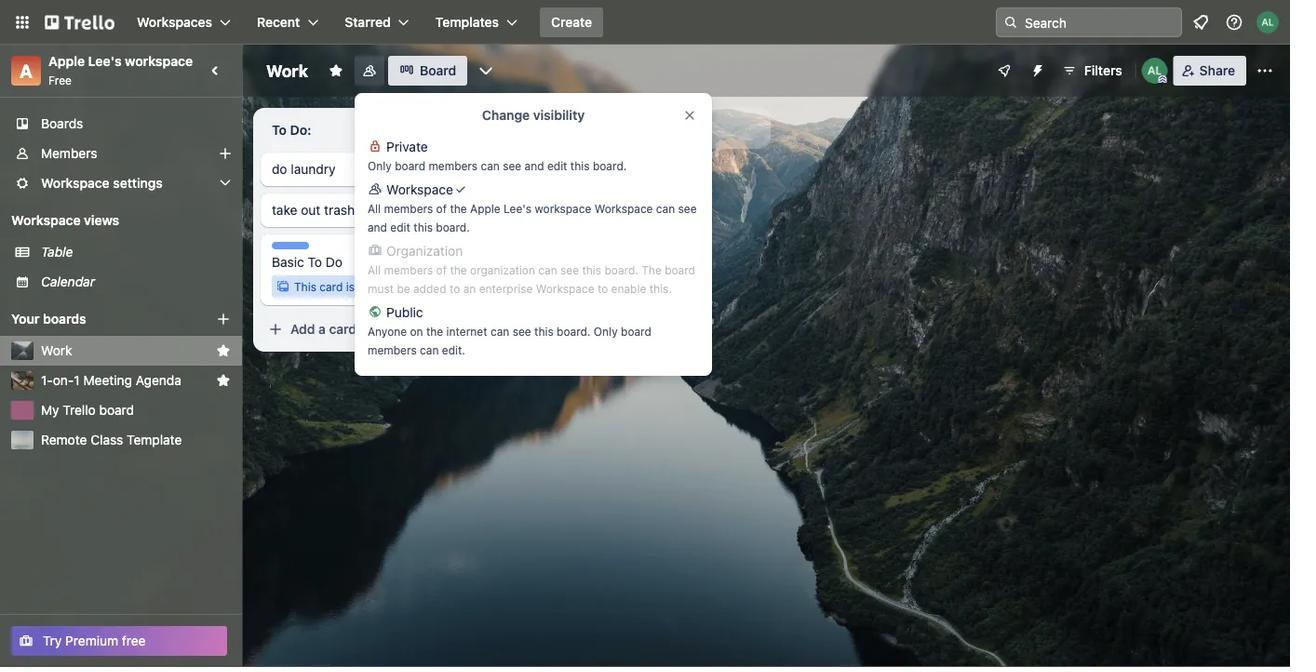 Task type: locate. For each thing, give the bounding box(es) containing it.
to left an
[[450, 282, 460, 295]]

0 horizontal spatial lee's
[[88, 54, 122, 69]]

of for workspace
[[436, 202, 447, 215]]

can down change
[[481, 159, 500, 172]]

1-
[[41, 373, 53, 388]]

Search field
[[1019, 8, 1182, 36]]

0 horizontal spatial and
[[368, 221, 387, 234]]

see down add another list button
[[678, 202, 697, 215]]

0 horizontal spatial to
[[272, 122, 287, 138]]

1 vertical spatial to
[[308, 255, 322, 270]]

members down anyone
[[368, 344, 417, 357]]

add board image
[[216, 312, 231, 327]]

my trello board
[[41, 403, 134, 418]]

apple
[[48, 54, 85, 69], [470, 202, 501, 215]]

work inside button
[[41, 343, 72, 358]]

public
[[386, 305, 423, 320]]

all inside all members of the organization can see this board. the board must be added to an enterprise workspace to enable this.
[[368, 264, 381, 277]]

board link
[[388, 56, 468, 86]]

1 horizontal spatial add
[[551, 121, 576, 136]]

of
[[436, 202, 447, 215], [436, 264, 447, 277]]

to do:
[[272, 122, 312, 138]]

on
[[410, 325, 423, 338]]

0 vertical spatial all
[[368, 202, 381, 215]]

and
[[525, 159, 544, 172], [368, 221, 387, 234]]

template.
[[367, 280, 417, 293]]

1 horizontal spatial workspace
[[535, 202, 592, 215]]

class
[[91, 433, 123, 448]]

1 vertical spatial only
[[594, 325, 618, 338]]

recent
[[257, 14, 300, 30]]

1-on-1 meeting agenda button
[[41, 372, 209, 390]]

enable
[[611, 282, 647, 295]]

1 horizontal spatial and
[[525, 159, 544, 172]]

of for organization
[[436, 264, 447, 277]]

can inside all members of the apple lee's workspace workspace can see and edit this board.
[[656, 202, 675, 215]]

your
[[11, 311, 40, 327]]

agenda
[[136, 373, 181, 388]]

1 horizontal spatial to
[[308, 255, 322, 270]]

0 horizontal spatial add
[[291, 322, 315, 337]]

2 starred icon image from the top
[[216, 373, 231, 388]]

all
[[368, 202, 381, 215], [368, 264, 381, 277]]

add a card button
[[261, 315, 469, 345]]

lee's
[[88, 54, 122, 69], [504, 202, 532, 215]]

0 vertical spatial lee's
[[88, 54, 122, 69]]

0 horizontal spatial work
[[41, 343, 72, 358]]

can up the
[[656, 202, 675, 215]]

a link
[[11, 56, 41, 86]]

remote class template
[[41, 433, 182, 448]]

see down change
[[503, 159, 522, 172]]

board. inside all members of the apple lee's workspace workspace can see and edit this board.
[[436, 221, 470, 234]]

board
[[395, 159, 426, 172], [665, 264, 696, 277], [621, 325, 652, 338], [99, 403, 134, 418]]

to left the enable
[[598, 282, 608, 295]]

0 horizontal spatial apple
[[48, 54, 85, 69]]

templates
[[435, 14, 499, 30]]

to left do:
[[272, 122, 287, 138]]

edit
[[547, 159, 568, 172], [390, 221, 411, 234]]

workspace down workspaces
[[125, 54, 193, 69]]

card left is
[[320, 280, 343, 293]]

edit down take out trash link
[[390, 221, 411, 234]]

apple down only board members can see and edit this board.
[[470, 202, 501, 215]]

work up on-
[[41, 343, 72, 358]]

1 horizontal spatial to
[[598, 282, 608, 295]]

board.
[[593, 159, 627, 172], [436, 221, 470, 234], [605, 264, 639, 277], [557, 325, 591, 338]]

the up an
[[450, 264, 467, 277]]

1 vertical spatial edit
[[390, 221, 411, 234]]

all right trash on the left top of the page
[[368, 202, 381, 215]]

board inside all members of the organization can see this board. the board must be added to an enterprise workspace to enable this.
[[665, 264, 696, 277]]

1
[[74, 373, 80, 388]]

anyone on the internet can see this board. only board members can edit.
[[368, 325, 652, 357]]

work
[[266, 61, 308, 81], [41, 343, 72, 358]]

of up organization
[[436, 202, 447, 215]]

workspace down the members
[[41, 176, 110, 191]]

members up take out trash link
[[429, 159, 478, 172]]

list
[[630, 121, 649, 136]]

1 starred icon image from the top
[[216, 344, 231, 358]]

boards
[[43, 311, 86, 327]]

lee's down the back to home image
[[88, 54, 122, 69]]

0 vertical spatial starred icon image
[[216, 344, 231, 358]]

1 horizontal spatial work
[[266, 61, 308, 81]]

a down the "this card is a template."
[[319, 322, 326, 337]]

board up this.
[[665, 264, 696, 277]]

see down all members of the apple lee's workspace workspace can see and edit this board.
[[561, 264, 579, 277]]

the inside all members of the organization can see this board. the board must be added to an enterprise workspace to enable this.
[[450, 264, 467, 277]]

a inside the add a card button
[[319, 322, 326, 337]]

table
[[41, 244, 73, 260]]

workspace right enterprise
[[536, 282, 595, 295]]

1 vertical spatial all
[[368, 264, 381, 277]]

2 to from the left
[[598, 282, 608, 295]]

out
[[301, 203, 321, 218]]

board. down all members of the organization can see this board. the board must be added to an enterprise workspace to enable this.
[[557, 325, 591, 338]]

the inside all members of the apple lee's workspace workspace can see and edit this board.
[[450, 202, 467, 215]]

members inside anyone on the internet can see this board. only board members can edit.
[[368, 344, 417, 357]]

board up remote class template at left bottom
[[99, 403, 134, 418]]

all members of the apple lee's workspace workspace can see and edit this board.
[[368, 202, 697, 234]]

my
[[41, 403, 59, 418]]

0 vertical spatial the
[[450, 202, 467, 215]]

workspace down "private"
[[386, 182, 453, 197]]

0 vertical spatial workspace
[[125, 54, 193, 69]]

1 vertical spatial work
[[41, 343, 72, 358]]

this inside anyone on the internet can see this board. only board members can edit.
[[535, 325, 554, 338]]

do
[[272, 162, 287, 177]]

0 vertical spatial add
[[551, 121, 576, 136]]

0 vertical spatial card
[[320, 280, 343, 293]]

must
[[368, 282, 394, 295]]

work down "recent" popup button
[[266, 61, 308, 81]]

1 vertical spatial card
[[329, 322, 357, 337]]

of up added
[[436, 264, 447, 277]]

to
[[450, 282, 460, 295], [598, 282, 608, 295]]

workspace visible image
[[362, 63, 377, 78]]

members up be
[[384, 264, 433, 277]]

starred icon image
[[216, 344, 231, 358], [216, 373, 231, 388]]

apple up free
[[48, 54, 85, 69]]

workspace up all members of the organization can see this board. the board must be added to an enterprise workspace to enable this.
[[535, 202, 592, 215]]

try
[[43, 634, 62, 649]]

see inside all members of the organization can see this board. the board must be added to an enterprise workspace to enable this.
[[561, 264, 579, 277]]

add left another
[[551, 121, 576, 136]]

0 vertical spatial a
[[358, 280, 364, 293]]

starred icon image for 1-on-1 meeting agenda
[[216, 373, 231, 388]]

all inside all members of the apple lee's workspace workspace can see and edit this board.
[[368, 202, 381, 215]]

star or unstar board image
[[329, 63, 344, 78]]

this
[[571, 159, 590, 172], [414, 221, 433, 234], [582, 264, 602, 277], [535, 325, 554, 338]]

starred icon image for work
[[216, 344, 231, 358]]

0 horizontal spatial edit
[[390, 221, 411, 234]]

only down "private"
[[368, 159, 392, 172]]

members inside all members of the apple lee's workspace workspace can see and edit this board.
[[384, 202, 433, 215]]

workspaces button
[[126, 7, 242, 37]]

add
[[551, 121, 576, 136], [291, 322, 315, 337]]

1 vertical spatial workspace
[[535, 202, 592, 215]]

lee's down only board members can see and edit this board.
[[504, 202, 532, 215]]

all up must
[[368, 264, 381, 277]]

only
[[368, 159, 392, 172], [594, 325, 618, 338]]

1 all from the top
[[368, 202, 381, 215]]

0 vertical spatial and
[[525, 159, 544, 172]]

board. up the enable
[[605, 264, 639, 277]]

basic
[[272, 255, 304, 270]]

0 vertical spatial of
[[436, 202, 447, 215]]

0 horizontal spatial workspace
[[125, 54, 193, 69]]

1 vertical spatial starred icon image
[[216, 373, 231, 388]]

apple inside all members of the apple lee's workspace workspace can see and edit this board.
[[470, 202, 501, 215]]

2 of from the top
[[436, 264, 447, 277]]

workspace inside all members of the apple lee's workspace workspace can see and edit this board.
[[595, 202, 653, 215]]

to left "do"
[[308, 255, 322, 270]]

0 notifications image
[[1190, 11, 1212, 34]]

of inside all members of the apple lee's workspace workspace can see and edit this board.
[[436, 202, 447, 215]]

1 horizontal spatial only
[[594, 325, 618, 338]]

apple lee's workspace free
[[48, 54, 193, 87]]

create
[[551, 14, 592, 30]]

recent button
[[246, 7, 330, 37]]

be
[[397, 282, 410, 295]]

add down this
[[291, 322, 315, 337]]

1 vertical spatial add
[[291, 322, 315, 337]]

the up organization
[[450, 202, 467, 215]]

views
[[84, 213, 119, 228]]

members up organization
[[384, 202, 433, 215]]

board. down another
[[593, 159, 627, 172]]

to inside 'basic to do' link
[[308, 255, 322, 270]]

2 all from the top
[[368, 264, 381, 277]]

members
[[429, 159, 478, 172], [384, 202, 433, 215], [384, 264, 433, 277], [368, 344, 417, 357]]

this down all members of the organization can see this board. the board must be added to an enterprise workspace to enable this.
[[535, 325, 554, 338]]

add another list button
[[518, 108, 771, 149]]

this up organization
[[414, 221, 433, 234]]

card down is
[[329, 322, 357, 337]]

close popover image
[[683, 108, 697, 123]]

0 horizontal spatial only
[[368, 159, 392, 172]]

of inside all members of the organization can see this board. the board must be added to an enterprise workspace to enable this.
[[436, 264, 447, 277]]

1 vertical spatial a
[[319, 322, 326, 337]]

the for organization
[[450, 264, 467, 277]]

0 vertical spatial apple
[[48, 54, 85, 69]]

board down the enable
[[621, 325, 652, 338]]

only down the enable
[[594, 325, 618, 338]]

share button
[[1174, 56, 1247, 86]]

0 vertical spatial work
[[266, 61, 308, 81]]

0 horizontal spatial to
[[450, 282, 460, 295]]

0 vertical spatial only
[[368, 159, 392, 172]]

1 vertical spatial the
[[450, 264, 467, 277]]

1 vertical spatial of
[[436, 264, 447, 277]]

can right organization
[[539, 264, 557, 277]]

all for organization
[[368, 264, 381, 277]]

see inside anyone on the internet can see this board. only board members can edit.
[[513, 325, 531, 338]]

workspace inside dropdown button
[[41, 176, 110, 191]]

see
[[503, 159, 522, 172], [678, 202, 697, 215], [561, 264, 579, 277], [513, 325, 531, 338]]

organization
[[470, 264, 535, 277]]

a
[[358, 280, 364, 293], [319, 322, 326, 337]]

1 horizontal spatial lee's
[[504, 202, 532, 215]]

0 vertical spatial edit
[[547, 159, 568, 172]]

and down change visibility
[[525, 159, 544, 172]]

2 vertical spatial the
[[426, 325, 443, 338]]

0 horizontal spatial a
[[319, 322, 326, 337]]

color: blue, title: none image
[[272, 242, 309, 250]]

edit down visibility
[[547, 159, 568, 172]]

customize views image
[[477, 61, 496, 80]]

see right the create from template… "icon"
[[513, 325, 531, 338]]

template
[[127, 433, 182, 448]]

and down take out trash link
[[368, 221, 387, 234]]

0 vertical spatial to
[[272, 122, 287, 138]]

add for add a card
[[291, 322, 315, 337]]

only inside anyone on the internet can see this board. only board members can edit.
[[594, 325, 618, 338]]

1 horizontal spatial apple
[[470, 202, 501, 215]]

workspace navigation collapse icon image
[[203, 58, 229, 84]]

To Do: text field
[[261, 115, 466, 145]]

the right on
[[426, 325, 443, 338]]

the
[[450, 202, 467, 215], [450, 264, 467, 277], [426, 325, 443, 338]]

1 vertical spatial apple
[[470, 202, 501, 215]]

this left the
[[582, 264, 602, 277]]

workspace settings
[[41, 176, 163, 191]]

card
[[320, 280, 343, 293], [329, 322, 357, 337]]

workspace
[[125, 54, 193, 69], [535, 202, 592, 215]]

can down on
[[420, 344, 439, 357]]

1 of from the top
[[436, 202, 447, 215]]

starred button
[[334, 7, 421, 37]]

1 vertical spatial lee's
[[504, 202, 532, 215]]

workspace up the
[[595, 202, 653, 215]]

a right is
[[358, 280, 364, 293]]

this member is an admin of this board. image
[[1159, 75, 1167, 84]]

board. up organization
[[436, 221, 470, 234]]

1 vertical spatial and
[[368, 221, 387, 234]]

private
[[386, 139, 428, 155]]

workspace up table
[[11, 213, 81, 228]]

can
[[481, 159, 500, 172], [656, 202, 675, 215], [539, 264, 557, 277], [491, 325, 510, 338], [420, 344, 439, 357]]

edit inside all members of the apple lee's workspace workspace can see and edit this board.
[[390, 221, 411, 234]]



Task type: vqa. For each thing, say whether or not it's contained in the screenshot.


Task type: describe. For each thing, give the bounding box(es) containing it.
board
[[420, 63, 456, 78]]

and inside all members of the apple lee's workspace workspace can see and edit this board.
[[368, 221, 387, 234]]

do laundry
[[272, 162, 336, 177]]

try premium free button
[[11, 627, 227, 656]]

workspace views
[[11, 213, 119, 228]]

all for workspace
[[368, 202, 381, 215]]

share
[[1200, 63, 1236, 78]]

apple lee's workspace link
[[48, 54, 193, 69]]

starred
[[345, 14, 391, 30]]

open information menu image
[[1225, 13, 1244, 32]]

workspace inside apple lee's workspace free
[[125, 54, 193, 69]]

on-
[[53, 373, 74, 388]]

primary element
[[0, 0, 1291, 45]]

this inside all members of the apple lee's workspace workspace can see and edit this board.
[[414, 221, 433, 234]]

trello
[[63, 403, 96, 418]]

do laundry link
[[272, 160, 488, 179]]

1 to from the left
[[450, 282, 460, 295]]

do
[[326, 255, 343, 270]]

members
[[41, 146, 97, 161]]

the for workspace
[[450, 202, 467, 215]]

edit.
[[442, 344, 465, 357]]

remote class template link
[[41, 431, 231, 450]]

work inside text field
[[266, 61, 308, 81]]

can right internet
[[491, 325, 510, 338]]

try premium free
[[43, 634, 146, 649]]

internet
[[447, 325, 488, 338]]

organization
[[386, 243, 463, 259]]

filters
[[1085, 63, 1123, 78]]

change
[[482, 108, 530, 123]]

my trello board link
[[41, 401, 231, 420]]

premium
[[65, 634, 118, 649]]

add a card
[[291, 322, 357, 337]]

change visibility
[[482, 108, 585, 123]]

create from template… image
[[477, 322, 492, 337]]

workspace for workspace settings
[[41, 176, 110, 191]]

calendar
[[41, 274, 95, 290]]

basic to do link
[[272, 253, 488, 272]]

can inside all members of the organization can see this board. the board must be added to an enterprise workspace to enable this.
[[539, 264, 557, 277]]

board inside anyone on the internet can see this board. only board members can edit.
[[621, 325, 652, 338]]

trash
[[324, 203, 355, 218]]

settings
[[113, 176, 163, 191]]

remote
[[41, 433, 87, 448]]

take out trash
[[272, 203, 355, 218]]

this
[[294, 280, 317, 293]]

workspace settings button
[[0, 169, 242, 198]]

filters button
[[1057, 56, 1128, 86]]

see inside all members of the apple lee's workspace workspace can see and edit this board.
[[678, 202, 697, 215]]

workspace for workspace
[[386, 182, 453, 197]]

take
[[272, 203, 297, 218]]

board down "private"
[[395, 159, 426, 172]]

apple lee (applelee29) image
[[1257, 11, 1279, 34]]

members link
[[0, 139, 242, 169]]

show menu image
[[1256, 61, 1275, 80]]

is
[[346, 280, 355, 293]]

apple inside apple lee's workspace free
[[48, 54, 85, 69]]

anyone
[[368, 325, 407, 338]]

an
[[463, 282, 476, 295]]

a
[[20, 60, 33, 81]]

board. inside anyone on the internet can see this board. only board members can edit.
[[557, 325, 591, 338]]

board. inside all members of the organization can see this board. the board must be added to an enterprise workspace to enable this.
[[605, 264, 639, 277]]

this.
[[650, 282, 672, 295]]

power ups image
[[997, 63, 1012, 78]]

lee's inside all members of the apple lee's workspace workspace can see and edit this board.
[[504, 202, 532, 215]]

1 horizontal spatial a
[[358, 280, 364, 293]]

only board members can see and edit this board.
[[368, 159, 627, 172]]

do:
[[290, 122, 312, 138]]

the inside anyone on the internet can see this board. only board members can edit.
[[426, 325, 443, 338]]

boards
[[41, 116, 83, 131]]

members inside all members of the organization can see this board. the board must be added to an enterprise workspace to enable this.
[[384, 264, 433, 277]]

calendar link
[[41, 273, 231, 291]]

workspace inside all members of the apple lee's workspace workspace can see and edit this board.
[[535, 202, 592, 215]]

this inside all members of the organization can see this board. the board must be added to an enterprise workspace to enable this.
[[582, 264, 602, 277]]

enterprise
[[479, 282, 533, 295]]

add for add another list
[[551, 121, 576, 136]]

this card is a template.
[[294, 280, 417, 293]]

meeting
[[83, 373, 132, 388]]

add another list
[[551, 121, 649, 136]]

table link
[[41, 243, 231, 262]]

back to home image
[[45, 7, 115, 37]]

the
[[642, 264, 662, 277]]

free
[[122, 634, 146, 649]]

visibility
[[533, 108, 585, 123]]

free
[[48, 74, 72, 87]]

all members of the organization can see this board. the board must be added to an enterprise workspace to enable this.
[[368, 264, 696, 295]]

card inside button
[[329, 322, 357, 337]]

take out trash link
[[272, 201, 488, 220]]

templates button
[[424, 7, 529, 37]]

basic to do
[[272, 255, 343, 270]]

your boards with 4 items element
[[11, 308, 188, 331]]

your boards
[[11, 311, 86, 327]]

this down add another list
[[571, 159, 590, 172]]

laundry
[[291, 162, 336, 177]]

Board name text field
[[257, 56, 318, 86]]

lee's inside apple lee's workspace free
[[88, 54, 122, 69]]

create button
[[540, 7, 604, 37]]

another
[[579, 121, 627, 136]]

workspace inside all members of the organization can see this board. the board must be added to an enterprise workspace to enable this.
[[536, 282, 595, 295]]

1 horizontal spatial edit
[[547, 159, 568, 172]]

1-on-1 meeting agenda
[[41, 373, 181, 388]]

apple lee (applelee29) image
[[1142, 58, 1168, 84]]

search image
[[1004, 15, 1019, 30]]

automation image
[[1023, 56, 1049, 82]]

workspaces
[[137, 14, 212, 30]]

added
[[413, 282, 447, 295]]

workspace for workspace views
[[11, 213, 81, 228]]

to inside to do: text box
[[272, 122, 287, 138]]



